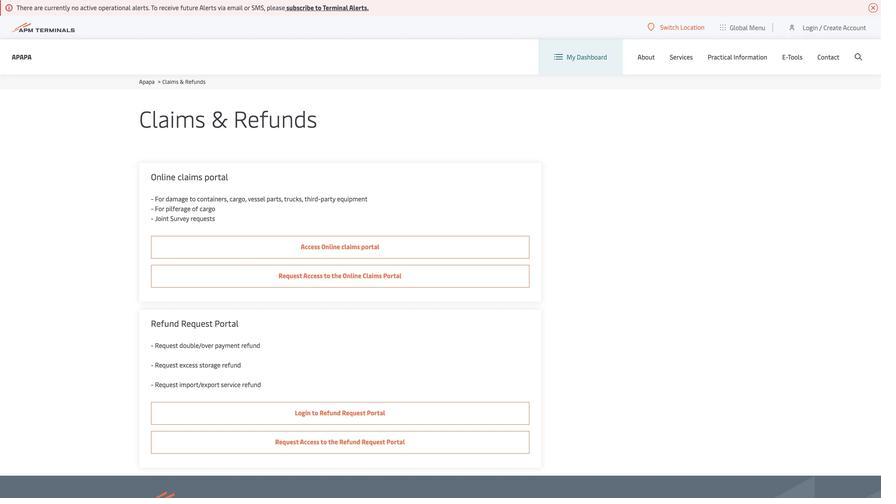 Task type: locate. For each thing, give the bounding box(es) containing it.
of
[[192, 204, 198, 213]]

apapa > claims & refunds
[[139, 78, 206, 86]]

0 vertical spatial apapa link
[[12, 52, 32, 62]]

1 vertical spatial the
[[328, 438, 338, 447]]

e-tools button
[[782, 39, 803, 75]]

1 vertical spatial online
[[321, 243, 340, 251]]

equipment
[[337, 195, 368, 203]]

there are currently no active operational alerts. to receive future alerts via email or sms, please subscribe to terminal alerts.
[[16, 3, 369, 12]]

claims up the damage
[[178, 171, 202, 183]]

1 vertical spatial access
[[303, 272, 323, 280]]

1 horizontal spatial &
[[211, 103, 228, 134]]

refund for - request import/export service refund
[[242, 381, 261, 389]]

- request import/export service refund
[[151, 381, 261, 389]]

login
[[803, 23, 818, 32], [295, 409, 311, 418]]

1 vertical spatial apapa link
[[139, 78, 155, 86]]

1 for from the top
[[155, 195, 164, 203]]

apapa link
[[12, 52, 32, 62], [139, 78, 155, 86]]

online
[[151, 171, 176, 183], [321, 243, 340, 251], [343, 272, 361, 280]]

double/over
[[179, 341, 213, 350]]

1 horizontal spatial apapa
[[139, 78, 155, 86]]

to left terminal
[[315, 3, 322, 12]]

- for - request double/over payment refund
[[151, 341, 154, 350]]

portal
[[383, 272, 402, 280], [215, 318, 239, 330], [367, 409, 385, 418], [387, 438, 405, 447]]

apapa
[[12, 52, 32, 61], [139, 78, 155, 86]]

online up the request access to the online claims portal at the bottom left of the page
[[321, 243, 340, 251]]

2 vertical spatial refund
[[242, 381, 261, 389]]

portal inside "link"
[[361, 243, 379, 251]]

-
[[151, 195, 154, 203], [151, 204, 154, 213], [151, 214, 154, 223], [151, 341, 154, 350], [151, 361, 154, 370], [151, 381, 154, 389]]

0 vertical spatial refunds
[[185, 78, 206, 86]]

0 vertical spatial &
[[180, 78, 184, 86]]

1 vertical spatial login
[[295, 409, 311, 418]]

1 - from the top
[[151, 195, 154, 203]]

request access to the refund request portal
[[275, 438, 405, 447]]

the down access online claims portal "link"
[[332, 272, 341, 280]]

6 - from the top
[[151, 381, 154, 389]]

third-
[[305, 195, 321, 203]]

0 horizontal spatial &
[[180, 78, 184, 86]]

2 horizontal spatial online
[[343, 272, 361, 280]]

to up of
[[190, 195, 196, 203]]

online up the damage
[[151, 171, 176, 183]]

alerts.
[[349, 3, 369, 12]]

0 vertical spatial refund
[[151, 318, 179, 330]]

for
[[155, 195, 164, 203], [155, 204, 164, 213]]

the down login to refund request portal link
[[328, 438, 338, 447]]

claims
[[162, 78, 179, 86], [139, 103, 206, 134], [363, 272, 382, 280]]

1 horizontal spatial refunds
[[234, 103, 317, 134]]

location
[[680, 23, 705, 31]]

0 horizontal spatial apapa
[[12, 52, 32, 61]]

claims & refunds
[[139, 103, 317, 134]]

2 vertical spatial access
[[300, 438, 319, 447]]

cargo,
[[230, 195, 247, 203]]

online claims portal
[[151, 171, 228, 183]]

storage
[[199, 361, 221, 370]]

1 horizontal spatial login
[[803, 23, 818, 32]]

request access to the online claims portal link
[[151, 265, 529, 288]]

0 vertical spatial the
[[332, 272, 341, 280]]

survey
[[170, 214, 189, 223]]

login for login to refund request portal
[[295, 409, 311, 418]]

1 vertical spatial claims
[[139, 103, 206, 134]]

terminal
[[323, 3, 348, 12]]

request access to the refund request portal link
[[151, 432, 529, 455]]

2 vertical spatial refund
[[339, 438, 360, 447]]

refund right service
[[242, 381, 261, 389]]

- for - request excess storage refund
[[151, 361, 154, 370]]

0 vertical spatial claims
[[162, 78, 179, 86]]

about button
[[638, 39, 655, 75]]

1 vertical spatial claims
[[341, 243, 360, 251]]

portal
[[205, 171, 228, 183], [361, 243, 379, 251]]

0 vertical spatial claims
[[178, 171, 202, 183]]

1 vertical spatial apapa
[[139, 78, 155, 86]]

1 horizontal spatial portal
[[361, 243, 379, 251]]

services button
[[670, 39, 693, 75]]

to
[[315, 3, 322, 12], [190, 195, 196, 203], [324, 272, 330, 280], [312, 409, 318, 418], [321, 438, 327, 447]]

0 vertical spatial login
[[803, 23, 818, 32]]

0 vertical spatial for
[[155, 195, 164, 203]]

1 vertical spatial &
[[211, 103, 228, 134]]

1 horizontal spatial claims
[[341, 243, 360, 251]]

1 vertical spatial for
[[155, 204, 164, 213]]

&
[[180, 78, 184, 86], [211, 103, 228, 134]]

receive
[[159, 3, 179, 12]]

apmt footer logo image
[[139, 492, 255, 499]]

to
[[151, 3, 158, 12]]

0 vertical spatial apapa
[[12, 52, 32, 61]]

access inside "link"
[[301, 243, 320, 251]]

service
[[221, 381, 241, 389]]

0 horizontal spatial refunds
[[185, 78, 206, 86]]

request
[[279, 272, 302, 280], [181, 318, 213, 330], [155, 341, 178, 350], [155, 361, 178, 370], [155, 381, 178, 389], [342, 409, 366, 418], [275, 438, 299, 447], [362, 438, 385, 447]]

- request excess storage refund
[[151, 361, 241, 370]]

1 vertical spatial portal
[[361, 243, 379, 251]]

5 - from the top
[[151, 361, 154, 370]]

via
[[218, 3, 226, 12]]

online down access online claims portal "link"
[[343, 272, 361, 280]]

login inside login to refund request portal link
[[295, 409, 311, 418]]

0 vertical spatial online
[[151, 171, 176, 183]]

to down access online claims portal "link"
[[324, 272, 330, 280]]

for up the joint
[[155, 204, 164, 213]]

0 vertical spatial refund
[[241, 341, 260, 350]]

refund
[[241, 341, 260, 350], [222, 361, 241, 370], [242, 381, 261, 389]]

e-tools
[[782, 53, 803, 61]]

1 horizontal spatial online
[[321, 243, 340, 251]]

about
[[638, 53, 655, 61]]

claims
[[178, 171, 202, 183], [341, 243, 360, 251]]

tools
[[788, 53, 803, 61]]

login inside login / create account link
[[803, 23, 818, 32]]

refund up service
[[222, 361, 241, 370]]

- for - for damage to containers, cargo, vessel parts, trucks, third-party equipment - for pilferage of cargo - joint survey requests
[[151, 195, 154, 203]]

- request double/over payment refund
[[151, 341, 260, 350]]

access
[[301, 243, 320, 251], [303, 272, 323, 280], [300, 438, 319, 447]]

2 - from the top
[[151, 204, 154, 213]]

0 horizontal spatial portal
[[205, 171, 228, 183]]

alerts.
[[132, 3, 150, 12]]

refund right payment
[[241, 341, 260, 350]]

damage
[[166, 195, 188, 203]]

login / create account link
[[788, 16, 866, 39]]

excess
[[179, 361, 198, 370]]

access for refund request portal
[[300, 438, 319, 447]]

the
[[332, 272, 341, 280], [328, 438, 338, 447]]

alerts
[[199, 3, 216, 12]]

4 - from the top
[[151, 341, 154, 350]]

for left the damage
[[155, 195, 164, 203]]

refunds
[[185, 78, 206, 86], [234, 103, 317, 134]]

containers,
[[197, 195, 228, 203]]

1 vertical spatial refunds
[[234, 103, 317, 134]]

claims up the request access to the online claims portal at the bottom left of the page
[[341, 243, 360, 251]]

1 vertical spatial refund
[[222, 361, 241, 370]]

cargo
[[200, 204, 215, 213]]

0 horizontal spatial login
[[295, 409, 311, 418]]

claims inside access online claims portal "link"
[[341, 243, 360, 251]]

switch location button
[[648, 23, 705, 31]]

menu
[[749, 23, 766, 32]]

0 vertical spatial access
[[301, 243, 320, 251]]



Task type: describe. For each thing, give the bounding box(es) containing it.
the for portal
[[328, 438, 338, 447]]

trucks,
[[284, 195, 303, 203]]

switch
[[660, 23, 679, 31]]

create
[[824, 23, 842, 32]]

services
[[670, 53, 693, 61]]

sms,
[[251, 3, 265, 12]]

2 vertical spatial claims
[[363, 272, 382, 280]]

contact button
[[818, 39, 840, 75]]

login to refund request portal
[[295, 409, 385, 418]]

no
[[71, 3, 79, 12]]

contact
[[818, 53, 840, 61]]

practical
[[708, 53, 732, 61]]

to down login to refund request portal link
[[321, 438, 327, 447]]

the for portal
[[332, 272, 341, 280]]

switch location
[[660, 23, 705, 31]]

apapa for apapa > claims & refunds
[[139, 78, 155, 86]]

future
[[180, 3, 198, 12]]

1 horizontal spatial apapa link
[[139, 78, 155, 86]]

request access to the online claims portal
[[279, 272, 402, 280]]

dashboard
[[577, 53, 607, 61]]

0 horizontal spatial apapa link
[[12, 52, 32, 62]]

operational
[[98, 3, 131, 12]]

0 horizontal spatial online
[[151, 171, 176, 183]]

refund for - request excess storage refund
[[222, 361, 241, 370]]

there
[[16, 3, 33, 12]]

payment
[[215, 341, 240, 350]]

3 - from the top
[[151, 214, 154, 223]]

my dashboard
[[567, 53, 607, 61]]

0 vertical spatial portal
[[205, 171, 228, 183]]

global
[[730, 23, 748, 32]]

active
[[80, 3, 97, 12]]

refund request portal
[[151, 318, 239, 330]]

please
[[267, 3, 285, 12]]

global menu button
[[713, 16, 773, 39]]

0 horizontal spatial claims
[[178, 171, 202, 183]]

subscribe
[[286, 3, 314, 12]]

email
[[227, 3, 243, 12]]

apapa for apapa
[[12, 52, 32, 61]]

requests
[[191, 214, 215, 223]]

- for damage to containers, cargo, vessel parts, trucks, third-party equipment - for pilferage of cargo - joint survey requests
[[151, 195, 368, 223]]

access for online claims portal
[[303, 272, 323, 280]]

currently
[[44, 3, 70, 12]]

close alert image
[[869, 3, 878, 13]]

import/export
[[179, 381, 219, 389]]

1 vertical spatial refund
[[320, 409, 341, 418]]

my
[[567, 53, 575, 61]]

>
[[158, 78, 161, 86]]

global menu
[[730, 23, 766, 32]]

access online claims portal
[[301, 243, 379, 251]]

my dashboard button
[[554, 39, 607, 75]]

are
[[34, 3, 43, 12]]

pilferage
[[166, 204, 191, 213]]

login for login / create account
[[803, 23, 818, 32]]

practical information
[[708, 53, 767, 61]]

login / create account
[[803, 23, 866, 32]]

e-
[[782, 53, 788, 61]]

online inside "link"
[[321, 243, 340, 251]]

2 vertical spatial online
[[343, 272, 361, 280]]

or
[[244, 3, 250, 12]]

to up request access to the refund request portal
[[312, 409, 318, 418]]

joint
[[155, 214, 169, 223]]

2 for from the top
[[155, 204, 164, 213]]

/
[[819, 23, 822, 32]]

login to refund request portal link
[[151, 403, 529, 425]]

to inside the - for damage to containers, cargo, vessel parts, trucks, third-party equipment - for pilferage of cargo - joint survey requests
[[190, 195, 196, 203]]

account
[[843, 23, 866, 32]]

- for - request import/export service refund
[[151, 381, 154, 389]]

vessel
[[248, 195, 265, 203]]

access online claims portal link
[[151, 236, 529, 259]]

subscribe to terminal alerts. link
[[285, 3, 369, 12]]

information
[[734, 53, 767, 61]]

refund for - request double/over payment refund
[[241, 341, 260, 350]]

parts,
[[267, 195, 283, 203]]

party
[[321, 195, 336, 203]]

practical information button
[[708, 39, 767, 75]]



Task type: vqa. For each thing, say whether or not it's contained in the screenshot.
APM to the left
no



